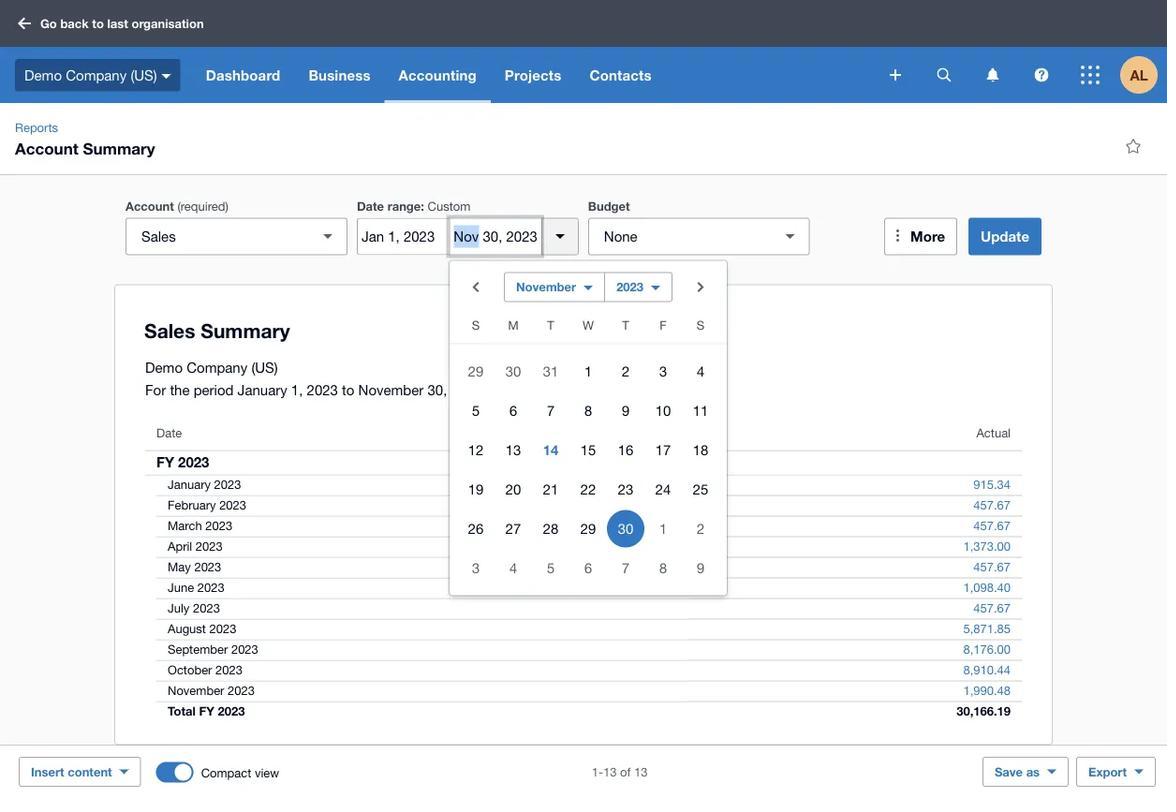 Task type: vqa. For each thing, say whether or not it's contained in the screenshot.
December at left
no



Task type: describe. For each thing, give the bounding box(es) containing it.
8,910.44
[[963, 663, 1011, 677]]

2023 for may 2023
[[194, 560, 221, 574]]

october
[[168, 663, 212, 677]]

total fy 2023
[[168, 704, 245, 718]]

1,373.00 link
[[952, 537, 1022, 556]]

tue nov 21 2023 cell
[[532, 471, 570, 508]]

period
[[194, 382, 234, 398]]

915.34 link
[[962, 475, 1022, 494]]

None text field
[[589, 219, 775, 254]]

save
[[995, 764, 1023, 779]]

september 2023
[[168, 642, 258, 657]]

report output element
[[145, 416, 1022, 722]]

custom
[[428, 199, 471, 213]]

company for demo company (us) for the period january 1, 2023 to november 30, 2023
[[187, 359, 248, 376]]

budget
[[588, 199, 630, 213]]

business
[[309, 67, 371, 83]]

total
[[168, 704, 196, 718]]

demo company (us) for the period january 1, 2023 to november 30, 2023
[[145, 359, 482, 398]]

list of convenience dates image
[[541, 218, 579, 255]]

demo company (us) button
[[0, 47, 192, 103]]

tue nov 14 2023 cell
[[532, 431, 570, 469]]

al
[[1130, 67, 1148, 83]]

2023 right 30,
[[451, 382, 482, 398]]

export
[[1089, 764, 1127, 779]]

to inside "banner"
[[92, 16, 104, 31]]

sun nov 05 2023 cell
[[450, 392, 495, 430]]

1,
[[291, 382, 303, 398]]

fri nov 10 2023 cell
[[644, 392, 682, 430]]

w
[[583, 318, 594, 333]]

company for demo company (us)
[[66, 67, 127, 83]]

projects
[[505, 67, 562, 83]]

(us) for demo company (us)
[[131, 67, 157, 83]]

date for date range : custom
[[357, 199, 384, 213]]

thu nov 02 2023 cell
[[607, 353, 644, 390]]

open image
[[772, 218, 809, 255]]

more
[[911, 228, 945, 245]]

1,990.48
[[963, 683, 1011, 698]]

content
[[68, 764, 112, 779]]

dashboard link
[[192, 47, 295, 103]]

:
[[421, 199, 424, 213]]

navigation inside "banner"
[[192, 47, 877, 103]]

account inside reports account summary
[[15, 139, 78, 157]]

for
[[145, 382, 166, 398]]

915.34
[[974, 477, 1011, 492]]

30,166.19
[[957, 704, 1011, 718]]

accounting button
[[385, 47, 491, 103]]

(us) for demo company (us) for the period january 1, 2023 to november 30, 2023
[[251, 359, 278, 376]]

8,176.00 link
[[952, 640, 1022, 659]]

fri nov 24 2023 cell
[[644, 471, 682, 508]]

sun nov 26 2023 cell
[[450, 510, 495, 548]]

save as
[[995, 764, 1040, 779]]

group containing november
[[450, 261, 727, 595]]

Select end date field
[[450, 219, 541, 254]]

november for november
[[516, 280, 576, 294]]

f
[[660, 318, 667, 333]]

1 horizontal spatial svg image
[[987, 68, 999, 82]]

date range : custom
[[357, 199, 471, 213]]

dashboard
[[206, 67, 280, 83]]

save as button
[[983, 757, 1069, 787]]

insert content button
[[19, 757, 141, 787]]

contacts button
[[576, 47, 666, 103]]

svg image inside go back to last organisation link
[[18, 17, 31, 30]]

reports link
[[7, 118, 66, 137]]

compact view
[[201, 766, 279, 780]]

457.67 link for march 2023
[[962, 517, 1022, 535]]

previous month image
[[457, 268, 495, 306]]

organisation
[[132, 16, 204, 31]]

thu nov 23 2023 cell
[[607, 471, 644, 508]]

2 row from the top
[[450, 352, 727, 391]]

fri nov 03 2023 cell
[[644, 353, 682, 390]]

wed nov 08 2023 cell
[[570, 392, 607, 430]]

1 t from the left
[[547, 318, 554, 333]]

4 row from the top
[[450, 430, 727, 470]]

457.67 for july 2023
[[974, 601, 1011, 615]]

30,
[[428, 382, 447, 398]]

sat nov 11 2023 cell
[[682, 392, 727, 430]]

may
[[168, 560, 191, 574]]

go back to last organisation
[[40, 16, 204, 31]]

1,098.40 link
[[952, 578, 1022, 597]]

export button
[[1076, 757, 1156, 787]]

thu nov 09 2023 cell
[[607, 392, 644, 430]]

)
[[225, 199, 228, 213]]

april
[[168, 539, 192, 554]]

row containing s
[[450, 313, 727, 344]]

8,910.44 link
[[952, 661, 1022, 680]]

2 13 from the left
[[634, 764, 648, 779]]

1-13 of 13
[[592, 764, 648, 779]]

insert content
[[31, 764, 112, 779]]

2023 for fy 2023
[[178, 454, 209, 471]]

november inside demo company (us) for the period january 1, 2023 to november 30, 2023
[[358, 382, 424, 398]]

wed nov 29 2023 cell
[[570, 510, 607, 548]]

february 2023
[[168, 498, 246, 512]]

457.67 for march 2023
[[974, 518, 1011, 533]]

tue nov 07 2023 cell
[[532, 392, 570, 430]]

2023 for august 2023
[[209, 622, 237, 636]]

457.67 for february 2023
[[974, 498, 1011, 512]]

the
[[170, 382, 190, 398]]

2023 for july 2023
[[193, 601, 220, 615]]

1,373.00
[[963, 539, 1011, 554]]

2 t from the left
[[622, 318, 629, 333]]

april 2023
[[168, 539, 223, 554]]

sat nov 04 2023 cell
[[682, 353, 727, 390]]

november 2023
[[168, 683, 255, 698]]



Task type: locate. For each thing, give the bounding box(es) containing it.
june 2023
[[168, 580, 225, 595]]

june
[[168, 580, 194, 595]]

0 horizontal spatial company
[[66, 67, 127, 83]]

projects button
[[491, 47, 576, 103]]

demo for demo company (us)
[[24, 67, 62, 83]]

january up february
[[168, 477, 211, 492]]

date up fy 2023
[[156, 426, 182, 440]]

2 s from the left
[[697, 318, 705, 333]]

457.67 down the 1,098.40 link
[[974, 601, 1011, 615]]

demo inside demo company (us) for the period january 1, 2023 to november 30, 2023
[[145, 359, 183, 376]]

march
[[168, 518, 202, 533]]

t left the f
[[622, 318, 629, 333]]

august 2023
[[168, 622, 237, 636]]

insert
[[31, 764, 64, 779]]

t left w
[[547, 318, 554, 333]]

2 457.67 from the top
[[974, 518, 1011, 533]]

0 horizontal spatial t
[[547, 318, 554, 333]]

2 vertical spatial november
[[168, 683, 224, 698]]

0 vertical spatial to
[[92, 16, 104, 31]]

Report title field
[[140, 309, 1015, 352]]

457.67 down '1,373.00' link on the bottom right of the page
[[974, 560, 1011, 574]]

457.67 link for february 2023
[[962, 496, 1022, 515]]

5 row from the top
[[450, 470, 727, 509]]

row up wed nov 01 2023 cell
[[450, 313, 727, 344]]

1,098.40
[[963, 580, 1011, 595]]

1,990.48 link
[[952, 681, 1022, 700]]

0 horizontal spatial (us)
[[131, 67, 157, 83]]

2023 down the january 2023
[[219, 498, 246, 512]]

1 vertical spatial fy
[[199, 704, 214, 718]]

1 horizontal spatial 13
[[634, 764, 648, 779]]

demo up for
[[145, 359, 183, 376]]

1 s from the left
[[472, 318, 480, 333]]

fy down november 2023
[[199, 704, 214, 718]]

wed nov 15 2023 cell
[[570, 431, 607, 469]]

457.67 link for july 2023
[[962, 599, 1022, 618]]

january left 1,
[[238, 382, 287, 398]]

add to favourites image
[[1115, 127, 1152, 165]]

3 row from the top
[[450, 391, 727, 430]]

update button
[[969, 218, 1042, 255]]

row down wed nov 22 2023 cell
[[450, 509, 727, 548]]

october 2023
[[168, 663, 243, 677]]

1 vertical spatial company
[[187, 359, 248, 376]]

fy 2023
[[156, 454, 209, 471]]

6 row from the top
[[450, 509, 727, 548]]

5,871.85
[[963, 622, 1011, 636]]

2023 up september 2023
[[209, 622, 237, 636]]

fy
[[156, 454, 174, 471], [199, 704, 214, 718]]

t
[[547, 318, 554, 333], [622, 318, 629, 333]]

company down go back to last organisation link
[[66, 67, 127, 83]]

5,871.85 link
[[952, 620, 1022, 638]]

4 457.67 from the top
[[974, 601, 1011, 615]]

sun nov 19 2023 cell
[[450, 471, 495, 508]]

s right the f
[[697, 318, 705, 333]]

banner containing dashboard
[[0, 0, 1167, 103]]

1 horizontal spatial november
[[358, 382, 424, 398]]

457.67 up the 1,373.00
[[974, 518, 1011, 533]]

february
[[168, 498, 216, 512]]

wed nov 01 2023 cell
[[570, 353, 607, 390]]

company inside popup button
[[66, 67, 127, 83]]

sat nov 18 2023 cell
[[682, 431, 727, 469]]

1 vertical spatial (us)
[[251, 359, 278, 376]]

1 457.67 from the top
[[974, 498, 1011, 512]]

group
[[450, 261, 727, 595]]

to right 1,
[[342, 382, 354, 398]]

company inside demo company (us) for the period january 1, 2023 to november 30, 2023
[[187, 359, 248, 376]]

1 horizontal spatial demo
[[145, 359, 183, 376]]

1 horizontal spatial company
[[187, 359, 248, 376]]

1 vertical spatial date
[[156, 426, 182, 440]]

compact
[[201, 766, 251, 780]]

row
[[450, 313, 727, 344], [450, 352, 727, 391], [450, 391, 727, 430], [450, 430, 727, 470], [450, 470, 727, 509], [450, 509, 727, 548], [450, 548, 727, 588]]

required
[[181, 199, 225, 213]]

may 2023
[[168, 560, 221, 574]]

company up period
[[187, 359, 248, 376]]

banner
[[0, 0, 1167, 103]]

(us) inside popup button
[[131, 67, 157, 83]]

update
[[981, 228, 1029, 245]]

demo for demo company (us) for the period january 1, 2023 to november 30, 2023
[[145, 359, 183, 376]]

457.67 link for may 2023
[[962, 558, 1022, 577]]

thu nov 16 2023 cell
[[607, 431, 644, 469]]

date for date
[[156, 426, 182, 440]]

1 vertical spatial november
[[358, 382, 424, 398]]

2023 up june 2023
[[194, 560, 221, 574]]

13 left the of
[[603, 764, 617, 779]]

1 horizontal spatial to
[[342, 382, 354, 398]]

1 horizontal spatial date
[[357, 199, 384, 213]]

13 right the of
[[634, 764, 648, 779]]

mon nov 27 2023 cell
[[495, 510, 532, 548]]

sat nov 25 2023 cell
[[682, 471, 727, 508]]

tue nov 28 2023 cell
[[532, 510, 570, 548]]

0 vertical spatial (us)
[[131, 67, 157, 83]]

1 vertical spatial account
[[126, 199, 174, 213]]

row group
[[450, 352, 727, 588]]

date left "range"
[[357, 199, 384, 213]]

fri nov 17 2023 cell
[[644, 431, 682, 469]]

1 horizontal spatial january
[[238, 382, 287, 398]]

reports
[[15, 120, 58, 134]]

2023 down 'march 2023'
[[196, 539, 223, 554]]

account ( required )
[[126, 199, 228, 213]]

1 13 from the left
[[603, 764, 617, 779]]

account left ( at top left
[[126, 199, 174, 213]]

contacts
[[590, 67, 652, 83]]

s
[[472, 318, 480, 333], [697, 318, 705, 333]]

2023
[[616, 280, 644, 294], [307, 382, 338, 398], [451, 382, 482, 398], [178, 454, 209, 471], [214, 477, 241, 492], [219, 498, 246, 512], [205, 518, 232, 533], [196, 539, 223, 554], [194, 560, 221, 574], [197, 580, 225, 595], [193, 601, 220, 615], [209, 622, 237, 636], [231, 642, 258, 657], [215, 663, 243, 677], [228, 683, 255, 698], [218, 704, 245, 718]]

2023 for march 2023
[[205, 518, 232, 533]]

0 horizontal spatial date
[[156, 426, 182, 440]]

457.67 link up the 1,373.00
[[962, 517, 1022, 535]]

demo down go
[[24, 67, 62, 83]]

summary
[[83, 139, 155, 157]]

august
[[168, 622, 206, 636]]

company
[[66, 67, 127, 83], [187, 359, 248, 376]]

march 2023
[[168, 518, 232, 533]]

2023 for september 2023
[[231, 642, 258, 657]]

november down october
[[168, 683, 224, 698]]

svg image inside demo company (us) popup button
[[162, 74, 171, 78]]

1 horizontal spatial fy
[[199, 704, 214, 718]]

0 horizontal spatial 13
[[603, 764, 617, 779]]

demo inside demo company (us) popup button
[[24, 67, 62, 83]]

0 horizontal spatial to
[[92, 16, 104, 31]]

july
[[168, 601, 190, 615]]

s left m
[[472, 318, 480, 333]]

3 457.67 link from the top
[[962, 558, 1022, 577]]

november
[[516, 280, 576, 294], [358, 382, 424, 398], [168, 683, 224, 698]]

0 horizontal spatial january
[[168, 477, 211, 492]]

3 457.67 from the top
[[974, 560, 1011, 574]]

0 horizontal spatial account
[[15, 139, 78, 157]]

navigation containing dashboard
[[192, 47, 877, 103]]

7 row from the top
[[450, 548, 727, 588]]

row down wed nov 15 2023 cell
[[450, 470, 727, 509]]

None field
[[126, 218, 347, 255], [588, 218, 810, 255], [126, 218, 347, 255], [588, 218, 810, 255]]

Sales text field
[[126, 219, 313, 254]]

2023 up october 2023
[[231, 642, 258, 657]]

row down wed nov 01 2023 cell
[[450, 391, 727, 430]]

0 vertical spatial account
[[15, 139, 78, 157]]

2023 right 1,
[[307, 382, 338, 398]]

january
[[238, 382, 287, 398], [168, 477, 211, 492]]

november for november 2023
[[168, 683, 224, 698]]

4 457.67 link from the top
[[962, 599, 1022, 618]]

0 vertical spatial date
[[357, 199, 384, 213]]

svg image
[[987, 68, 999, 82], [162, 74, 171, 78]]

to left last
[[92, 16, 104, 31]]

2023 up total fy 2023 in the bottom of the page
[[228, 683, 255, 698]]

november left 30,
[[358, 382, 424, 398]]

svg image
[[18, 17, 31, 30], [1081, 66, 1100, 84], [937, 68, 951, 82], [1035, 68, 1049, 82], [890, 69, 901, 81]]

al button
[[1120, 47, 1167, 103]]

to inside demo company (us) for the period january 1, 2023 to november 30, 2023
[[342, 382, 354, 398]]

2023 for june 2023
[[197, 580, 225, 595]]

0 vertical spatial november
[[516, 280, 576, 294]]

row up wed nov 08 2023 cell
[[450, 352, 727, 391]]

row up wed nov 22 2023 cell
[[450, 430, 727, 470]]

fy up the january 2023
[[156, 454, 174, 471]]

back
[[60, 16, 89, 31]]

mon nov 20 2023 cell
[[495, 471, 532, 508]]

sun nov 12 2023 cell
[[450, 431, 495, 469]]

8,176.00
[[963, 642, 1011, 657]]

business button
[[295, 47, 385, 103]]

grid containing s
[[450, 313, 727, 588]]

1 vertical spatial demo
[[145, 359, 183, 376]]

2023 for november 2023
[[228, 683, 255, 698]]

mon nov 13 2023 cell
[[495, 431, 532, 469]]

2023 for april 2023
[[196, 539, 223, 554]]

accounting
[[399, 67, 477, 83]]

0 horizontal spatial s
[[472, 318, 480, 333]]

457.67 link
[[962, 496, 1022, 515], [962, 517, 1022, 535], [962, 558, 1022, 577], [962, 599, 1022, 618]]

1 horizontal spatial account
[[126, 199, 174, 213]]

grid
[[450, 313, 727, 588]]

of
[[620, 764, 631, 779]]

457.67 down 915.34 'link'
[[974, 498, 1011, 512]]

date inside the report output element
[[156, 426, 182, 440]]

january inside demo company (us) for the period january 1, 2023 to november 30, 2023
[[238, 382, 287, 398]]

2023 for february 2023
[[219, 498, 246, 512]]

1 vertical spatial january
[[168, 477, 211, 492]]

2023 up february 2023 at the left of page
[[214, 477, 241, 492]]

(
[[177, 199, 181, 213]]

0 vertical spatial demo
[[24, 67, 62, 83]]

as
[[1026, 764, 1040, 779]]

account
[[15, 139, 78, 157], [126, 199, 174, 213]]

1 row from the top
[[450, 313, 727, 344]]

457.67 for may 2023
[[974, 560, 1011, 574]]

go
[[40, 16, 57, 31]]

wed nov 22 2023 cell
[[570, 471, 607, 508]]

m
[[508, 318, 519, 333]]

1 horizontal spatial s
[[697, 318, 705, 333]]

go back to last organisation link
[[11, 7, 215, 40]]

actual
[[976, 426, 1011, 440]]

2 457.67 link from the top
[[962, 517, 1022, 535]]

2023 down may 2023
[[197, 580, 225, 595]]

to
[[92, 16, 104, 31], [342, 382, 354, 398]]

november inside the report output element
[[168, 683, 224, 698]]

view
[[255, 766, 279, 780]]

range
[[387, 199, 421, 213]]

457.67 link up the 1,098.40
[[962, 558, 1022, 577]]

457.67 link up 5,871.85
[[962, 599, 1022, 618]]

thu nov 30 2023 cell
[[607, 510, 644, 548]]

457.67
[[974, 498, 1011, 512], [974, 518, 1011, 533], [974, 560, 1011, 574], [974, 601, 1011, 615]]

1 horizontal spatial (us)
[[251, 359, 278, 376]]

september
[[168, 642, 228, 657]]

last
[[107, 16, 128, 31]]

reports account summary
[[15, 120, 155, 157]]

457.67 link down 915.34 'link'
[[962, 496, 1022, 515]]

1 vertical spatial to
[[342, 382, 354, 398]]

2023 down september 2023
[[215, 663, 243, 677]]

november up m
[[516, 280, 576, 294]]

demo company (us)
[[24, 67, 157, 83]]

july 2023
[[168, 601, 220, 615]]

0 horizontal spatial fy
[[156, 454, 174, 471]]

1 horizontal spatial t
[[622, 318, 629, 333]]

2 horizontal spatial november
[[516, 280, 576, 294]]

january inside the report output element
[[168, 477, 211, 492]]

1 457.67 link from the top
[[962, 496, 1022, 515]]

Select start date field
[[358, 219, 449, 254]]

1-
[[592, 764, 603, 779]]

2023 for october 2023
[[215, 663, 243, 677]]

account down reports link
[[15, 139, 78, 157]]

0 horizontal spatial svg image
[[162, 74, 171, 78]]

january 2023
[[168, 477, 241, 492]]

2023 up report title field
[[616, 280, 644, 294]]

13
[[603, 764, 617, 779], [634, 764, 648, 779]]

2023 down november 2023
[[218, 704, 245, 718]]

date
[[357, 199, 384, 213], [156, 426, 182, 440]]

navigation
[[192, 47, 877, 103]]

(us) inside demo company (us) for the period january 1, 2023 to november 30, 2023
[[251, 359, 278, 376]]

0 vertical spatial fy
[[156, 454, 174, 471]]

more button
[[884, 218, 957, 255]]

0 vertical spatial january
[[238, 382, 287, 398]]

0 vertical spatial company
[[66, 67, 127, 83]]

mon nov 06 2023 cell
[[495, 392, 532, 430]]

next month image
[[682, 268, 719, 306]]

row down wed nov 29 2023 cell
[[450, 548, 727, 588]]

2023 down february 2023 at the left of page
[[205, 518, 232, 533]]

open image
[[309, 218, 347, 255]]

0 horizontal spatial demo
[[24, 67, 62, 83]]

2023 for january 2023
[[214, 477, 241, 492]]

2023 up august 2023
[[193, 601, 220, 615]]

2023 up the january 2023
[[178, 454, 209, 471]]

0 horizontal spatial november
[[168, 683, 224, 698]]



